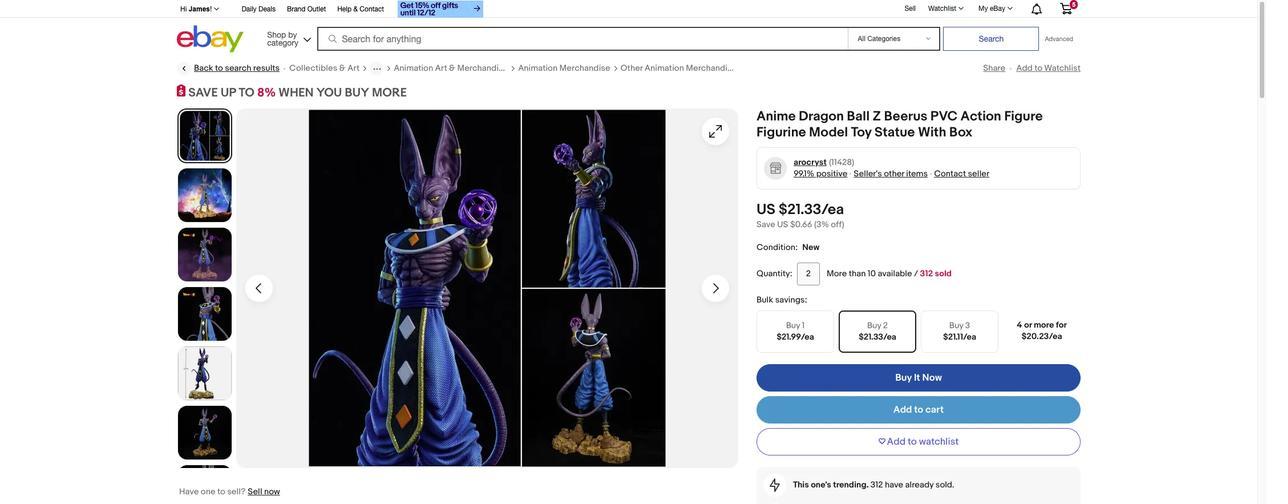 Task type: locate. For each thing, give the bounding box(es) containing it.
animation up more
[[394, 63, 433, 74]]

0 vertical spatial us
[[757, 201, 776, 218]]

1 vertical spatial $21.33/ea
[[859, 331, 897, 342]]

to right back
[[215, 63, 223, 74]]

merchandise inside animation merchandise 'link'
[[560, 63, 611, 74]]

contact seller link
[[935, 168, 990, 179]]

1 art from the left
[[348, 63, 360, 74]]

1 horizontal spatial us
[[778, 219, 789, 230]]

more
[[1034, 319, 1055, 330]]

$21.33/ea down 2
[[859, 331, 897, 342]]

picture 1 of 9 image
[[179, 109, 231, 162]]

buy left 2
[[868, 320, 882, 331]]

merchandise inside other animation merchandise link
[[686, 63, 737, 74]]

buy left 1
[[787, 320, 801, 331]]

by
[[288, 30, 297, 39]]

2 merchandise from the left
[[560, 63, 611, 74]]

1 vertical spatial watchlist
[[1045, 63, 1081, 74]]

1 horizontal spatial &
[[354, 5, 358, 13]]

$21.33/ea
[[779, 201, 845, 218], [859, 331, 897, 342]]

seller
[[969, 168, 990, 179]]

3 animation from the left
[[645, 63, 684, 74]]

trending.
[[834, 479, 869, 490]]

1 horizontal spatial watchlist
[[1045, 63, 1081, 74]]

beerus
[[885, 108, 928, 124]]

contact right help
[[360, 5, 384, 13]]

savings:
[[776, 294, 808, 305]]

add right share
[[1017, 63, 1033, 74]]

have
[[885, 479, 904, 490]]

sell left watchlist link
[[905, 4, 916, 12]]

to left cart
[[915, 404, 924, 415]]

anime dragon ball z beerus pvc action figure figurine model toy statue with box - picture 1 of 9 image
[[236, 108, 739, 468]]

contact inside account navigation
[[360, 5, 384, 13]]

1 horizontal spatial art
[[435, 63, 447, 74]]

1 vertical spatial us
[[778, 219, 789, 230]]

off)
[[831, 219, 845, 230]]

1 horizontal spatial merchandise
[[560, 63, 611, 74]]

positive
[[817, 168, 848, 179]]

contact left seller
[[935, 168, 967, 179]]

quantity:
[[757, 268, 793, 279]]

2 art from the left
[[435, 63, 447, 74]]

sell link
[[900, 4, 921, 12]]

to inside back to search results link
[[215, 63, 223, 74]]

$21.33/ea up the (3% on the top right of page
[[779, 201, 845, 218]]

daily deals link
[[242, 3, 276, 16]]

add left cart
[[894, 404, 913, 415]]

us up save at the top right
[[757, 201, 776, 218]]

to down "advanced" link
[[1035, 63, 1043, 74]]

help & contact link
[[338, 3, 384, 16]]

pvc
[[931, 108, 958, 124]]

arocryst image
[[764, 156, 788, 180]]

0 vertical spatial contact
[[360, 5, 384, 13]]

1 vertical spatial 312
[[871, 479, 884, 490]]

$0.66
[[791, 219, 813, 230]]

sold
[[935, 268, 952, 279]]

ball
[[847, 108, 870, 124]]

buy for 2
[[868, 320, 882, 331]]

1 horizontal spatial 312
[[921, 268, 934, 279]]

2 horizontal spatial animation
[[645, 63, 684, 74]]

to left watchlist
[[908, 436, 917, 447]]

get an extra 15% off image
[[398, 1, 484, 18]]

buy 1 $21.99/ea
[[777, 320, 815, 342]]

with details__icon image
[[770, 478, 780, 492]]

0 horizontal spatial &
[[339, 63, 346, 74]]

1 merchandise from the left
[[458, 63, 508, 74]]

action
[[961, 108, 1002, 124]]

animation right other
[[645, 63, 684, 74]]

category
[[267, 38, 299, 47]]

art
[[348, 63, 360, 74], [435, 63, 447, 74]]

& inside account navigation
[[354, 5, 358, 13]]

have
[[179, 486, 199, 497]]

5
[[1073, 1, 1076, 8]]

picture 2 of 9 image
[[178, 168, 232, 222]]

seller's
[[854, 168, 883, 179]]

arocryst
[[794, 157, 827, 168]]

buy 2 $21.33/ea
[[859, 320, 897, 342]]

buy inside buy 3 $21.11/ea
[[950, 320, 964, 331]]

buy left 3
[[950, 320, 964, 331]]

99.1% positive link
[[794, 168, 848, 179]]

brand
[[287, 5, 306, 13]]

condition:
[[757, 242, 798, 253]]

collectibles & art link
[[290, 63, 360, 74]]

contact seller
[[935, 168, 990, 179]]

1 animation from the left
[[394, 63, 433, 74]]

0 horizontal spatial watchlist
[[929, 5, 957, 13]]

1 vertical spatial add
[[894, 404, 913, 415]]

add for add to watchlist
[[888, 436, 906, 447]]

2 vertical spatial add
[[888, 436, 906, 447]]

1 vertical spatial contact
[[935, 168, 967, 179]]

brand outlet
[[287, 5, 326, 13]]

1 horizontal spatial animation
[[518, 63, 558, 74]]

more
[[827, 268, 847, 279]]

my
[[979, 5, 989, 13]]

add to watchlist
[[888, 436, 959, 447]]

my ebay link
[[973, 2, 1019, 15]]

watchlist right "sell" link
[[929, 5, 957, 13]]

3 merchandise from the left
[[686, 63, 737, 74]]

0 vertical spatial add
[[1017, 63, 1033, 74]]

5 link
[[1054, 0, 1080, 17]]

contact
[[360, 5, 384, 13], [935, 168, 967, 179]]

save up to 8% when you buy more
[[188, 86, 407, 100]]

0 horizontal spatial art
[[348, 63, 360, 74]]

account navigation
[[174, 0, 1081, 19]]

shop by category button
[[262, 25, 314, 50]]

add inside button
[[888, 436, 906, 447]]

watchlist down "advanced" link
[[1045, 63, 1081, 74]]

3
[[966, 320, 971, 331]]

add
[[1017, 63, 1033, 74], [894, 404, 913, 415], [888, 436, 906, 447]]

shop by category banner
[[174, 0, 1081, 55]]

add down add to cart
[[888, 436, 906, 447]]

to for search
[[215, 63, 223, 74]]

this
[[794, 479, 809, 490]]

0 horizontal spatial merchandise
[[458, 63, 508, 74]]

312 right /
[[921, 268, 934, 279]]

1 horizontal spatial contact
[[935, 168, 967, 179]]

0 horizontal spatial 312
[[871, 479, 884, 490]]

1 horizontal spatial sell
[[905, 4, 916, 12]]

watchlist
[[920, 436, 959, 447]]

Search for anything text field
[[319, 28, 846, 50]]

share button
[[984, 63, 1006, 74]]

(3%
[[815, 219, 830, 230]]

merchandise
[[458, 63, 508, 74], [560, 63, 611, 74], [686, 63, 737, 74]]

to inside add to watchlist button
[[908, 436, 917, 447]]

0 vertical spatial watchlist
[[929, 5, 957, 13]]

save
[[188, 86, 218, 100]]

sell
[[905, 4, 916, 12], [248, 486, 262, 497]]

add to cart link
[[757, 396, 1081, 423]]

buy for 3
[[950, 320, 964, 331]]

(11428)
[[830, 157, 855, 168]]

312 left have
[[871, 479, 884, 490]]

or
[[1025, 319, 1033, 330]]

2
[[884, 320, 888, 331]]

0 horizontal spatial sell
[[248, 486, 262, 497]]

sell inside account navigation
[[905, 4, 916, 12]]

us
[[757, 201, 776, 218], [778, 219, 789, 230]]

0 horizontal spatial contact
[[360, 5, 384, 13]]

buy for 1
[[787, 320, 801, 331]]

0 horizontal spatial animation
[[394, 63, 433, 74]]

0 horizontal spatial us
[[757, 201, 776, 218]]

0 vertical spatial sell
[[905, 4, 916, 12]]

new
[[803, 242, 820, 253]]

daily deals
[[242, 5, 276, 13]]

sell left now
[[248, 486, 262, 497]]

search
[[225, 63, 251, 74]]

$21.11/ea
[[944, 331, 977, 342]]

than
[[849, 268, 866, 279]]

back to search results link
[[177, 62, 280, 75]]

add to watchlist button
[[757, 428, 1081, 455]]

animation inside 'link'
[[518, 63, 558, 74]]

8%
[[257, 86, 276, 100]]

to right one
[[217, 486, 225, 497]]

results
[[253, 63, 280, 74]]

2 animation from the left
[[518, 63, 558, 74]]

0 vertical spatial $21.33/ea
[[779, 201, 845, 218]]

us right save at the top right
[[778, 219, 789, 230]]

merchandise inside animation art & merchandise link
[[458, 63, 508, 74]]

99.1%
[[794, 168, 815, 179]]

None submit
[[944, 27, 1040, 51]]

0 horizontal spatial $21.33/ea
[[779, 201, 845, 218]]

animation down search for anything text field
[[518, 63, 558, 74]]

to inside add to cart link
[[915, 404, 924, 415]]

buy inside buy 1 $21.99/ea
[[787, 320, 801, 331]]

buy inside buy 2 $21.33/ea
[[868, 320, 882, 331]]

1 vertical spatial sell
[[248, 486, 262, 497]]

buy left it
[[896, 372, 912, 383]]

2 horizontal spatial merchandise
[[686, 63, 737, 74]]

to for watchlist
[[1035, 63, 1043, 74]]

animation for animation art & merchandise
[[394, 63, 433, 74]]



Task type: describe. For each thing, give the bounding box(es) containing it.
more than 10 available / 312 sold
[[827, 268, 952, 279]]

picture 5 of 9 image
[[178, 346, 232, 400]]

watchlist inside account navigation
[[929, 5, 957, 13]]

add to cart
[[894, 404, 944, 415]]

deals
[[259, 5, 276, 13]]

you
[[317, 86, 342, 100]]

up
[[221, 86, 236, 100]]

sell?
[[227, 486, 246, 497]]

other animation merchandise
[[621, 63, 737, 74]]

seller's other items
[[854, 168, 928, 179]]

1 horizontal spatial $21.33/ea
[[859, 331, 897, 342]]

0 vertical spatial 312
[[921, 268, 934, 279]]

add to watchlist link
[[1017, 63, 1081, 74]]

one's
[[811, 479, 832, 490]]

advanced link
[[1040, 27, 1080, 50]]

brand outlet link
[[287, 3, 326, 16]]

this one's trending. 312 have already sold.
[[794, 479, 955, 490]]

anime dragon ball z beerus pvc action figure figurine model toy statue with box
[[757, 108, 1043, 140]]

seller's other items link
[[854, 168, 928, 179]]

animation art & merchandise link
[[394, 63, 508, 74]]

arocryst (11428)
[[794, 157, 855, 168]]

outlet
[[308, 5, 326, 13]]

more
[[372, 86, 407, 100]]

save
[[757, 219, 776, 230]]

$21.99/ea
[[777, 331, 815, 342]]

anime
[[757, 108, 796, 124]]

buy it now link
[[757, 364, 1081, 391]]

animation merchandise link
[[518, 63, 611, 74]]

art inside collectibles & art link
[[348, 63, 360, 74]]

buy for it
[[896, 372, 912, 383]]

my ebay
[[979, 5, 1006, 13]]

bulk savings:
[[757, 294, 808, 305]]

shop
[[267, 30, 286, 39]]

picture 6 of 9 image
[[178, 406, 232, 459]]

other
[[621, 63, 643, 74]]

model
[[810, 124, 848, 140]]

animation merchandise
[[518, 63, 611, 74]]

to
[[239, 86, 255, 100]]

collectibles & art
[[290, 63, 360, 74]]

& for contact
[[354, 5, 358, 13]]

watchlist link
[[923, 2, 969, 15]]

for
[[1057, 319, 1068, 330]]

cart
[[926, 404, 944, 415]]

add for add to cart
[[894, 404, 913, 415]]

4
[[1017, 319, 1023, 330]]

to for watchlist
[[908, 436, 917, 447]]

box
[[950, 124, 973, 140]]

arocryst link
[[794, 157, 827, 168]]

$21.33/ea inside us $21.33/ea save us $0.66 (3% off)
[[779, 201, 845, 218]]

other
[[884, 168, 905, 179]]

add for add to watchlist
[[1017, 63, 1033, 74]]

buy
[[345, 86, 370, 100]]

buy it now
[[896, 372, 943, 383]]

bulk
[[757, 294, 774, 305]]

shop by category
[[267, 30, 299, 47]]

Quantity: text field
[[798, 262, 820, 285]]

to for cart
[[915, 404, 924, 415]]

buy 3 $21.11/ea
[[944, 320, 977, 342]]

collectibles
[[290, 63, 338, 74]]

dragon
[[799, 108, 844, 124]]

james
[[189, 5, 210, 13]]

already
[[906, 479, 934, 490]]

advanced
[[1046, 35, 1074, 42]]

share
[[984, 63, 1006, 74]]

back
[[194, 63, 213, 74]]

animation for animation merchandise
[[518, 63, 558, 74]]

picture 3 of 9 image
[[178, 228, 232, 281]]

2 horizontal spatial &
[[449, 63, 456, 74]]

10
[[868, 268, 876, 279]]

when
[[279, 86, 314, 100]]

1
[[802, 320, 805, 331]]

4 or more for $20.23/ea
[[1017, 319, 1068, 342]]

back to search results
[[194, 63, 280, 74]]

toy
[[851, 124, 872, 140]]

statue
[[875, 124, 916, 140]]

items
[[907, 168, 928, 179]]

available
[[878, 268, 913, 279]]

it
[[915, 372, 921, 383]]

sell now link
[[248, 486, 280, 497]]

$20.23/ea
[[1022, 331, 1063, 342]]

help
[[338, 5, 352, 13]]

picture 4 of 9 image
[[178, 287, 232, 341]]

hi
[[180, 5, 187, 13]]

/
[[915, 268, 919, 279]]

& for art
[[339, 63, 346, 74]]

condition: new
[[757, 242, 820, 253]]

help & contact
[[338, 5, 384, 13]]

with
[[919, 124, 947, 140]]

have one to sell? sell now
[[179, 486, 280, 497]]

none submit inside shop by category banner
[[944, 27, 1040, 51]]

art inside animation art & merchandise link
[[435, 63, 447, 74]]



Task type: vqa. For each thing, say whether or not it's contained in the screenshot.
the "45"
no



